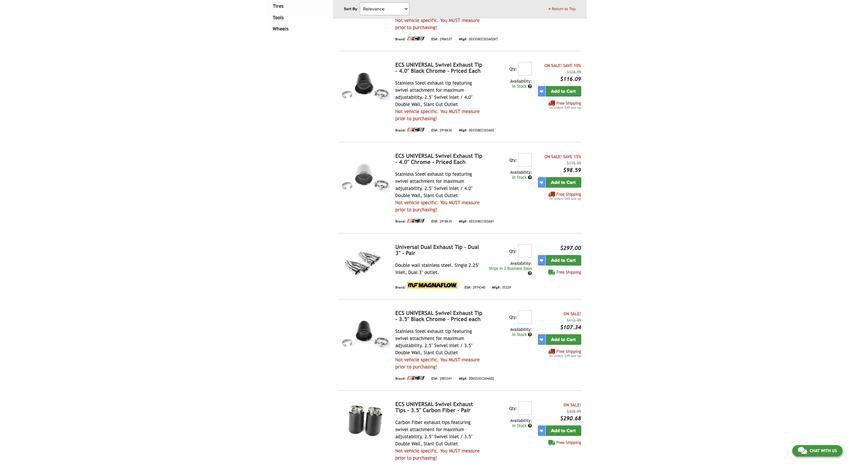 Task type: locate. For each thing, give the bounding box(es) containing it.
1 vertical spatial each
[[454, 159, 466, 165]]

swivel
[[396, 87, 409, 93], [396, 179, 409, 184], [396, 336, 409, 341], [396, 427, 409, 432]]

add to cart
[[551, 88, 576, 94], [551, 180, 576, 185], [551, 257, 576, 263], [551, 337, 576, 342], [551, 428, 576, 434]]

2 vertical spatial priced
[[451, 316, 467, 322]]

ecs - corporate logo image
[[407, 37, 425, 40], [407, 128, 425, 131], [407, 219, 425, 223], [407, 376, 425, 380]]

specific. inside not vehicle specific. you must measure prior to purchasing!
[[421, 18, 439, 23]]

sale! left 15% on the top of the page
[[552, 154, 562, 159]]

save
[[563, 63, 573, 68], [563, 154, 573, 159]]

2 universal from the top
[[406, 153, 434, 159]]

orders for $116.09
[[554, 106, 564, 109]]

1 adjustability. from the top
[[396, 95, 423, 100]]

mfg#: 006555ecs04a02
[[459, 377, 494, 380]]

2 free shipping from the top
[[557, 270, 581, 275]]

mfg#: for ecs universal swivel exhaust tip - 4.0" black chrome - priced each
[[459, 128, 468, 132]]

you up 2986537
[[440, 18, 448, 23]]

sale! inside on sale!                         save 10% $128.99 $116.09
[[552, 63, 562, 68]]

tip
[[445, 80, 451, 86], [445, 171, 451, 177], [445, 329, 451, 334]]

mfg#: right 2903341
[[459, 377, 468, 380]]

/ inside stainless steel exhaust tip featuring swivel attachment for maximum adjustability. 2.5" swivel inlet / 3.5" double wall, slant cut outlet not vehicle specific. you must measure prior to purchasing!
[[461, 343, 463, 348]]

must
[[449, 18, 461, 23], [449, 109, 461, 114], [449, 200, 461, 205], [449, 357, 461, 362], [449, 448, 461, 454]]

0 vertical spatial free shipping
[[557, 10, 581, 15]]

adjustability. for ecs universal swivel exhaust tips - 3.5" carbon fiber - pair
[[396, 434, 423, 439]]

vehicle
[[404, 18, 420, 23], [404, 109, 420, 114], [404, 200, 420, 205], [404, 357, 420, 362], [404, 448, 420, 454]]

exhaust down mfg#: 003358ecs03a02
[[453, 153, 473, 159]]

4 outlet from the top
[[445, 441, 458, 446]]

you inside not vehicle specific. you must measure prior to purchasing!
[[440, 18, 448, 23]]

each
[[469, 68, 481, 74], [454, 159, 466, 165]]

stock for $98.59
[[517, 175, 527, 180]]

cut for ecs universal swivel exhaust tip - 3.5" black chrome - priced each
[[436, 350, 443, 355]]

chrome inside ecs universal swivel exhaust tip - 3.5" black chrome - priced each
[[426, 316, 446, 322]]

0 vertical spatial pair
[[406, 250, 416, 256]]

2.5" down ecs universal swivel exhaust tips - 3.5" carbon fiber - pair
[[425, 434, 433, 439]]

4 ecs - corporate logo image from the top
[[407, 376, 425, 380]]

in
[[513, 84, 516, 89], [513, 175, 516, 180], [513, 332, 516, 337], [513, 423, 516, 428]]

1 swivel from the top
[[396, 87, 409, 93]]

4 maximum from the top
[[444, 427, 464, 432]]

1 vertical spatial 3"
[[419, 270, 423, 275]]

tools link
[[271, 12, 321, 23]]

must down tips
[[449, 448, 461, 454]]

tip down ecs universal swivel exhaust tip - 3.5" black chrome - priced each
[[445, 329, 451, 334]]

top
[[569, 6, 576, 11]]

you up 2903341
[[440, 357, 448, 362]]

specific. for ecs universal swivel exhaust tip - 4.0" black chrome - priced each
[[421, 109, 439, 114]]

2 vertical spatial steel
[[415, 329, 426, 334]]

inlet down ecs universal swivel exhaust tip - 4.0" black chrome - priced each link
[[449, 95, 459, 100]]

swivel inside stainless steel exhaust tip featuring swivel attachment for maximum adjustability. 2.5" swivel inlet / 3.5" double wall, slant cut outlet not vehicle specific. you must measure prior to purchasing!
[[434, 343, 448, 348]]

cart down $116.09
[[567, 88, 576, 94]]

/ inside "carbon fiber exhaust tips featuring swivel attachment for maximum adjustability. 2.5" swivel inlet / 3.5" double wall, slant cut outlet not vehicle specific. you must measure prior to purchasing!"
[[461, 434, 463, 439]]

1 question circle image from the top
[[528, 271, 532, 275]]

stainless steel exhaust tip featuring swivel attachment for maximum adjustability. 2.5" swivel inlet / 4.0" double wall, slant cut outlet not vehicle specific. you must measure prior to purchasing! up es#: 2918635
[[396, 171, 480, 212]]

for down tips
[[436, 427, 442, 432]]

0 vertical spatial each
[[469, 68, 481, 74]]

0 horizontal spatial carbon
[[396, 420, 410, 425]]

maximum
[[444, 87, 464, 93], [444, 179, 464, 184], [444, 336, 464, 341], [444, 427, 464, 432]]

question circle image for ships in 2 business days
[[528, 271, 532, 275]]

4 cut from the top
[[436, 441, 443, 446]]

for down ecs universal swivel exhaust tip - 4.0" chrome - priced each
[[436, 179, 442, 184]]

2 inlet from the top
[[449, 186, 459, 191]]

universal dual exhaust tip - dual 3" - pair
[[396, 244, 479, 256]]

specific. inside "carbon fiber exhaust tips featuring swivel attachment for maximum adjustability. 2.5" swivel inlet / 3.5" double wall, slant cut outlet not vehicle specific. you must measure prior to purchasing!"
[[421, 448, 439, 454]]

outlet for ecs universal swivel exhaust tip - 4.0" chrome - priced each
[[445, 193, 458, 198]]

swivel down tips
[[434, 434, 448, 439]]

swivel inside stainless steel exhaust tip featuring swivel attachment for maximum adjustability. 2.5" swivel inlet / 3.5" double wall, slant cut outlet not vehicle specific. you must measure prior to purchasing!
[[396, 336, 409, 341]]

caret up image
[[549, 7, 551, 11]]

availability: for on sale!
[[511, 327, 532, 332]]

1 vertical spatial carbon
[[396, 420, 410, 425]]

3 stock from the top
[[517, 332, 527, 337]]

2 for from the top
[[436, 179, 442, 184]]

0 vertical spatial and
[[571, 106, 577, 109]]

for for ecs universal swivel exhaust tips - 3.5" carbon fiber - pair
[[436, 427, 442, 432]]

single
[[455, 263, 467, 268]]

2 add to cart button from the top
[[546, 177, 581, 188]]

2 2.5" from the top
[[425, 186, 433, 191]]

1 vertical spatial $49
[[565, 197, 570, 201]]

vehicle inside "carbon fiber exhaust tips featuring swivel attachment for maximum adjustability. 2.5" swivel inlet / 3.5" double wall, slant cut outlet not vehicle specific. you must measure prior to purchasing!"
[[404, 448, 420, 454]]

add to cart down $107.34
[[551, 337, 576, 342]]

3 in stock from the top
[[513, 332, 528, 337]]

add to cart button for $116.09
[[546, 86, 581, 97]]

ecs universal swivel exhaust tips - 3.5" carbon fiber - pair link
[[396, 401, 473, 414]]

2 vertical spatial and
[[571, 354, 577, 358]]

must up 2903341
[[449, 357, 461, 362]]

featuring down ecs universal swivel exhaust tip - 4.0" black chrome - priced each link
[[453, 80, 472, 86]]

and down $98.59
[[571, 197, 577, 201]]

tip for ecs universal swivel exhaust tip - 4.0" chrome - priced each
[[445, 171, 451, 177]]

orders down $107.34
[[554, 354, 564, 358]]

add to cart button down $116.09
[[546, 86, 581, 97]]

cut for ecs universal swivel exhaust tip - 4.0" black chrome - priced each
[[436, 102, 443, 107]]

swivel down magnaflow - corporate logo
[[435, 310, 452, 316]]

0 vertical spatial 3"
[[396, 250, 401, 256]]

3 slant from the top
[[424, 350, 434, 355]]

1 vertical spatial tip
[[445, 171, 451, 177]]

2 stainless from the top
[[396, 171, 414, 177]]

not inside "carbon fiber exhaust tips featuring swivel attachment for maximum adjustability. 2.5" swivel inlet / 3.5" double wall, slant cut outlet not vehicle specific. you must measure prior to purchasing!"
[[396, 448, 403, 454]]

must inside stainless steel exhaust tip featuring swivel attachment for maximum adjustability. 2.5" swivel inlet / 3.5" double wall, slant cut outlet not vehicle specific. you must measure prior to purchasing!
[[449, 357, 461, 362]]

2 vertical spatial chrome
[[426, 316, 446, 322]]

ecs - corporate logo image for ecs universal swivel exhaust tip - 4.0" black chrome - priced each
[[407, 128, 425, 131]]

1 cut from the top
[[436, 102, 443, 107]]

2 wall, from the top
[[412, 193, 422, 198]]

0 vertical spatial save
[[563, 63, 573, 68]]

$297.00
[[560, 245, 581, 251]]

purchasing! inside not vehicle specific. you must measure prior to purchasing!
[[413, 25, 438, 30]]

add to wish list image for $98.59
[[540, 181, 543, 184]]

4 add from the top
[[551, 337, 560, 342]]

add to cart button for $98.59
[[546, 177, 581, 188]]

prior
[[396, 25, 406, 30], [396, 116, 406, 121], [396, 207, 406, 212], [396, 364, 406, 370], [396, 455, 406, 461]]

sale! inside on sale!                         save 15% $115.99 $98.59
[[552, 154, 562, 159]]

chrome inside 'ecs universal swivel exhaust tip - 4.0" black chrome - priced each'
[[426, 68, 446, 74]]

4 you from the top
[[440, 357, 448, 362]]

stock
[[517, 84, 527, 89], [517, 175, 527, 180], [517, 332, 527, 337], [517, 423, 527, 428]]

2 vertical spatial question circle image
[[528, 333, 532, 337]]

tip inside 'ecs universal swivel exhaust tip - 4.0" black chrome - priced each'
[[475, 62, 483, 68]]

2 purchasing! from the top
[[413, 116, 438, 121]]

and down $116.09
[[571, 106, 577, 109]]

4 add to cart button from the top
[[546, 334, 581, 345]]

add
[[551, 88, 560, 94], [551, 180, 560, 185], [551, 257, 560, 263], [551, 337, 560, 342], [551, 428, 560, 434]]

not inside stainless steel exhaust tip featuring swivel attachment for maximum adjustability. 2.5" swivel inlet / 3.5" double wall, slant cut outlet not vehicle specific. you must measure prior to purchasing!
[[396, 357, 403, 362]]

3 cut from the top
[[436, 350, 443, 355]]

es#: left "2974340"
[[465, 285, 472, 289]]

stock for $116.09
[[517, 84, 527, 89]]

es#2986537 - 003358ecs03a02kt - ecs universal swivel exhaust tips - 4.0" black chrome - pair - stainless steel exhaust tips featuring swivel attachments for maximum adjustability. 2.5" swivel inlet / 4.0" double wall, slant cut outlet - ecs - audi bmw volkswagen mercedes benz mini porsche image
[[339, 0, 390, 10]]

exhaust inside ecs universal swivel exhaust tips - 3.5" carbon fiber - pair
[[453, 401, 473, 408]]

2 measure from the top
[[462, 109, 480, 114]]

3" inside universal dual exhaust tip - dual 3" - pair
[[396, 250, 401, 256]]

outlet up 2903341
[[445, 350, 458, 355]]

brand:
[[396, 37, 406, 41], [396, 128, 406, 132], [396, 219, 406, 223], [396, 285, 406, 289], [396, 377, 406, 380]]

tip down mfg#: 003358ecs03a02
[[475, 153, 483, 159]]

exhaust down mfg#: 006555ecs04a02
[[453, 401, 473, 408]]

cart for $107.34
[[567, 337, 576, 342]]

2 vertical spatial free shipping
[[557, 440, 581, 445]]

free shipping
[[557, 10, 581, 15], [557, 270, 581, 275], [557, 440, 581, 445]]

3 prior from the top
[[396, 207, 406, 212]]

attachment inside stainless steel exhaust tip featuring swivel attachment for maximum adjustability. 2.5" swivel inlet / 3.5" double wall, slant cut outlet not vehicle specific. you must measure prior to purchasing!
[[410, 336, 435, 341]]

shipping down $290.68
[[566, 440, 581, 445]]

wall
[[412, 263, 420, 268]]

for down ecs universal swivel exhaust tip - 4.0" black chrome - priced each link
[[436, 87, 442, 93]]

ships
[[489, 266, 498, 271]]

0 horizontal spatial pair
[[406, 250, 416, 256]]

featuring down each
[[453, 329, 472, 334]]

$115.99
[[567, 161, 581, 166]]

in stock for ecs universal swivel exhaust tip - 4.0" black chrome - priced each
[[513, 84, 528, 89]]

return to top
[[551, 6, 576, 11]]

tires link
[[271, 1, 321, 12]]

0 vertical spatial on
[[550, 106, 553, 109]]

specific. inside stainless steel exhaust tip featuring swivel attachment for maximum adjustability. 2.5" swivel inlet / 3.5" double wall, slant cut outlet not vehicle specific. you must measure prior to purchasing!
[[421, 357, 439, 362]]

3.5" inside "carbon fiber exhaust tips featuring swivel attachment for maximum adjustability. 2.5" swivel inlet / 3.5" double wall, slant cut outlet not vehicle specific. you must measure prior to purchasing!"
[[465, 434, 473, 439]]

prior inside stainless steel exhaust tip featuring swivel attachment for maximum adjustability. 2.5" swivel inlet / 3.5" double wall, slant cut outlet not vehicle specific. you must measure prior to purchasing!
[[396, 364, 406, 370]]

universal for ecs universal swivel exhaust tip - 4.0" black chrome - priced each
[[406, 62, 434, 68]]

ecs inside ecs universal swivel exhaust tip - 4.0" chrome - priced each
[[396, 153, 405, 159]]

cut up es#: 2918636
[[436, 102, 443, 107]]

2
[[504, 266, 506, 271]]

3 / from the top
[[461, 343, 463, 348]]

$49 down $116.09
[[565, 106, 570, 109]]

1 vertical spatial on
[[550, 197, 553, 201]]

stainless steel exhaust tip featuring swivel attachment for maximum adjustability. 2.5" swivel inlet / 3.5" double wall, slant cut outlet not vehicle specific. you must measure prior to purchasing!
[[396, 329, 480, 370]]

maximum down the ecs universal swivel exhaust tip - 3.5" black chrome - priced each link
[[444, 336, 464, 341]]

measure inside "carbon fiber exhaust tips featuring swivel attachment for maximum adjustability. 2.5" swivel inlet / 3.5" double wall, slant cut outlet not vehicle specific. you must measure prior to purchasing!"
[[462, 448, 480, 454]]

slant for ecs universal swivel exhaust tip - 4.0" chrome - priced each
[[424, 193, 434, 198]]

on inside on sale!                         save 10% $128.99 $116.09
[[545, 63, 550, 68]]

$49 for $116.09
[[565, 106, 570, 109]]

for for ecs universal swivel exhaust tip - 4.0" chrome - priced each
[[436, 179, 442, 184]]

exhaust for ecs universal swivel exhaust tip - 4.0" chrome - priced each
[[428, 171, 444, 177]]

on inside on sale!                         save 15% $115.99 $98.59
[[545, 154, 550, 159]]

featuring
[[453, 80, 472, 86], [453, 171, 472, 177], [453, 329, 472, 334], [451, 420, 471, 425]]

maximum down ecs universal swivel exhaust tip - 4.0" chrome - priced each
[[444, 179, 464, 184]]

tip
[[475, 62, 483, 68], [475, 153, 483, 159], [455, 244, 463, 250], [475, 310, 483, 316]]

cut for ecs universal swivel exhaust tips - 3.5" carbon fiber - pair
[[436, 441, 443, 446]]

None number field
[[519, 62, 532, 76], [519, 153, 532, 167], [519, 244, 532, 258], [519, 310, 532, 324], [519, 401, 532, 415], [519, 62, 532, 76], [519, 153, 532, 167], [519, 244, 532, 258], [519, 310, 532, 324], [519, 401, 532, 415]]

measure inside stainless steel exhaust tip featuring swivel attachment for maximum adjustability. 2.5" swivel inlet / 3.5" double wall, slant cut outlet not vehicle specific. you must measure prior to purchasing!
[[462, 357, 480, 362]]

wall,
[[412, 102, 422, 107], [412, 193, 422, 198], [412, 350, 422, 355], [412, 441, 422, 446]]

2 vertical spatial $49
[[565, 354, 570, 358]]

exhaust for ecs universal swivel exhaust tip - 4.0" black chrome - priced each
[[428, 80, 444, 86]]

not for ecs universal swivel exhaust tip - 4.0" chrome - priced each
[[396, 200, 403, 205]]

double inside "carbon fiber exhaust tips featuring swivel attachment for maximum adjustability. 2.5" swivel inlet / 3.5" double wall, slant cut outlet not vehicle specific. you must measure prior to purchasing!"
[[396, 441, 410, 446]]

-
[[396, 68, 397, 74], [447, 68, 449, 74], [396, 159, 397, 165], [432, 159, 434, 165], [464, 244, 466, 250], [402, 250, 404, 256], [396, 316, 397, 322], [447, 316, 449, 322], [407, 407, 409, 414], [458, 407, 459, 414]]

qty: for ecs universal swivel exhaust tip - 3.5" black chrome - priced each
[[510, 315, 517, 320]]

1 vertical spatial and
[[571, 197, 577, 201]]

priced inside ecs universal swivel exhaust tip - 4.0" chrome - priced each
[[436, 159, 452, 165]]

not inside not vehicle specific. you must measure prior to purchasing!
[[396, 18, 403, 23]]

adjustability. for ecs universal swivel exhaust tip - 4.0" chrome - priced each
[[396, 186, 423, 191]]

exhaust down mfg#: 003358ecs03a02kt
[[453, 62, 473, 68]]

for
[[436, 87, 442, 93], [436, 179, 442, 184], [436, 336, 442, 341], [436, 427, 442, 432]]

2.5" inside stainless steel exhaust tip featuring swivel attachment for maximum adjustability. 2.5" swivel inlet / 3.5" double wall, slant cut outlet not vehicle specific. you must measure prior to purchasing!
[[425, 343, 433, 348]]

cut inside stainless steel exhaust tip featuring swivel attachment for maximum adjustability. 2.5" swivel inlet / 3.5" double wall, slant cut outlet not vehicle specific. you must measure prior to purchasing!
[[436, 350, 443, 355]]

double for ecs universal swivel exhaust tip - 3.5" black chrome - priced each
[[396, 350, 410, 355]]

outlet down tips
[[445, 441, 458, 446]]

inlet inside stainless steel exhaust tip featuring swivel attachment for maximum adjustability. 2.5" swivel inlet / 3.5" double wall, slant cut outlet not vehicle specific. you must measure prior to purchasing!
[[449, 343, 459, 348]]

slant inside "carbon fiber exhaust tips featuring swivel attachment for maximum adjustability. 2.5" swivel inlet / 3.5" double wall, slant cut outlet not vehicle specific. you must measure prior to purchasing!"
[[424, 441, 434, 446]]

/
[[461, 95, 463, 100], [461, 186, 463, 191], [461, 343, 463, 348], [461, 434, 463, 439]]

featuring down ecs universal swivel exhaust tip - 4.0" chrome - priced each
[[453, 171, 472, 177]]

carbon down tips
[[396, 420, 410, 425]]

to inside stainless steel exhaust tip featuring swivel attachment for maximum adjustability. 2.5" swivel inlet / 3.5" double wall, slant cut outlet not vehicle specific. you must measure prior to purchasing!
[[407, 364, 412, 370]]

3 double from the top
[[396, 263, 410, 268]]

inlet for ecs universal swivel exhaust tip - 3.5" black chrome - priced each
[[449, 343, 459, 348]]

es#2974340 - 35229 - universal dual exhaust tip - dual 3" - pair - double wall stainless steel. single 2.25" inlet, dual 3" outlet. - magnaflow - audi volkswagen image
[[339, 244, 390, 283]]

4 specific. from the top
[[421, 357, 439, 362]]

exhaust for ecs universal swivel exhaust tip - 3.5" black chrome - priced each
[[428, 329, 444, 334]]

for for ecs universal swivel exhaust tip - 3.5" black chrome - priced each
[[436, 336, 442, 341]]

2.5"
[[425, 95, 433, 100], [425, 186, 433, 191], [425, 343, 433, 348], [425, 434, 433, 439]]

ecs - corporate logo image left es#: 2918635
[[407, 219, 425, 223]]

es#: left 2918635
[[432, 219, 439, 223]]

3 2.5" from the top
[[425, 343, 433, 348]]

inlet inside "carbon fiber exhaust tips featuring swivel attachment for maximum adjustability. 2.5" swivel inlet / 3.5" double wall, slant cut outlet not vehicle specific. you must measure prior to purchasing!"
[[449, 434, 459, 439]]

2 vertical spatial free shipping on orders $49 and up
[[550, 349, 581, 358]]

you up 2918635
[[440, 200, 448, 205]]

not vehicle specific. you must measure prior to purchasing!
[[396, 18, 480, 30]]

tip for ecs universal swivel exhaust tip - 4.0" black chrome - priced each
[[445, 80, 451, 86]]

$49 down $98.59
[[565, 197, 570, 201]]

4 2.5" from the top
[[425, 434, 433, 439]]

sale!
[[552, 63, 562, 68], [552, 154, 562, 159], [571, 312, 581, 316], [571, 403, 581, 408]]

return
[[552, 6, 564, 11]]

swivel down ecs universal swivel exhaust tip - 4.0" black chrome - priced each link
[[434, 95, 448, 100]]

add to cart button down $290.68
[[546, 425, 581, 436]]

1 vertical spatial priced
[[436, 159, 452, 165]]

exhaust down es#: 2974340
[[453, 310, 473, 316]]

inlet for ecs universal swivel exhaust tips - 3.5" carbon fiber - pair
[[449, 434, 459, 439]]

0 vertical spatial stainless steel exhaust tip featuring swivel attachment for maximum adjustability. 2.5" swivel inlet / 4.0" double wall, slant cut outlet not vehicle specific. you must measure prior to purchasing!
[[396, 80, 480, 121]]

save for $116.09
[[563, 63, 573, 68]]

2 horizontal spatial dual
[[468, 244, 479, 250]]

cut up es#: 2903341
[[436, 350, 443, 355]]

save inside on sale!                         save 10% $128.99 $116.09
[[563, 63, 573, 68]]

sale! up $116.09
[[552, 63, 562, 68]]

1 $49 from the top
[[565, 106, 570, 109]]

3 add from the top
[[551, 257, 560, 263]]

for down ecs universal swivel exhaust tip - 3.5" black chrome - priced each
[[436, 336, 442, 341]]

3 you from the top
[[440, 200, 448, 205]]

1 vertical spatial question circle image
[[528, 424, 532, 428]]

outlet up 2918635
[[445, 193, 458, 198]]

1 vertical spatial question circle image
[[528, 175, 532, 180]]

steel inside stainless steel exhaust tip featuring swivel attachment for maximum adjustability. 2.5" swivel inlet / 3.5" double wall, slant cut outlet not vehicle specific. you must measure prior to purchasing!
[[415, 329, 426, 334]]

dual
[[421, 244, 432, 250], [468, 244, 479, 250], [408, 270, 418, 275]]

tip for ecs universal swivel exhaust tip - 3.5" black chrome - priced each
[[475, 310, 483, 316]]

chrome for ecs universal swivel exhaust tip - 3.5" black chrome - priced each
[[426, 316, 446, 322]]

es#: left 2918636
[[432, 128, 439, 132]]

1 vertical spatial save
[[563, 154, 573, 159]]

3 for from the top
[[436, 336, 442, 341]]

adjustability. inside stainless steel exhaust tip featuring swivel attachment for maximum adjustability. 2.5" swivel inlet / 3.5" double wall, slant cut outlet not vehicle specific. you must measure prior to purchasing!
[[396, 343, 423, 348]]

0 vertical spatial carbon
[[423, 407, 441, 414]]

1 vertical spatial orders
[[554, 197, 564, 201]]

tip inside ecs universal swivel exhaust tip - 3.5" black chrome - priced each
[[475, 310, 483, 316]]

free down $116.09
[[557, 101, 565, 106]]

you up 2918636
[[440, 109, 448, 114]]

tips
[[442, 420, 450, 425]]

3 on from the top
[[550, 354, 553, 358]]

2918636
[[440, 128, 452, 132]]

free shipping on orders $49 and up down $107.34
[[550, 349, 581, 358]]

carbon up "carbon fiber exhaust tips featuring swivel attachment for maximum adjustability. 2.5" swivel inlet / 3.5" double wall, slant cut outlet not vehicle specific. you must measure prior to purchasing!"
[[423, 407, 441, 414]]

$49 down $107.34
[[565, 354, 570, 358]]

pair inside ecs universal swivel exhaust tips - 3.5" carbon fiber - pair
[[461, 407, 471, 414]]

slant
[[424, 102, 434, 107], [424, 193, 434, 198], [424, 350, 434, 355], [424, 441, 434, 446]]

3.5"
[[399, 316, 409, 322], [465, 343, 473, 348], [411, 407, 421, 414], [465, 434, 473, 439]]

exhaust inside ecs universal swivel exhaust tip - 4.0" chrome - priced each
[[453, 153, 473, 159]]

measure
[[462, 18, 480, 23], [462, 109, 480, 114], [462, 200, 480, 205], [462, 357, 480, 362], [462, 448, 480, 454]]

cart down '$297.00'
[[567, 257, 576, 263]]

save for $98.59
[[563, 154, 573, 159]]

2 and from the top
[[571, 197, 577, 201]]

exhaust
[[453, 62, 473, 68], [453, 153, 473, 159], [434, 244, 453, 250], [453, 310, 473, 316], [453, 401, 473, 408]]

on inside on sale! $305.99 $290.68
[[564, 403, 569, 408]]

es#: 2986537
[[432, 37, 452, 41]]

0 vertical spatial priced
[[451, 68, 467, 74]]

double for ecs universal swivel exhaust tip - 4.0" black chrome - priced each
[[396, 102, 410, 107]]

003358ecs03a02kt
[[469, 37, 498, 41]]

availability:
[[511, 79, 532, 84], [511, 170, 532, 175], [511, 261, 532, 266], [511, 327, 532, 332], [511, 418, 532, 423]]

$49
[[565, 106, 570, 109], [565, 197, 570, 201], [565, 354, 570, 358]]

3 in from the top
[[513, 332, 516, 337]]

universal down es#: 2918636
[[406, 153, 434, 159]]

1 horizontal spatial fiber
[[443, 407, 456, 414]]

2 up from the top
[[578, 197, 581, 201]]

1 horizontal spatial 3"
[[419, 270, 423, 275]]

outlet for ecs universal swivel exhaust tips - 3.5" carbon fiber - pair
[[445, 441, 458, 446]]

purchasing! for ecs universal swivel exhaust tips - 3.5" carbon fiber - pair
[[413, 455, 438, 461]]

stainless steel exhaust tip featuring swivel attachment for maximum adjustability. 2.5" swivel inlet / 4.0" double wall, slant cut outlet not vehicle specific. you must measure prior to purchasing! up es#: 2918636
[[396, 80, 480, 121]]

1 slant from the top
[[424, 102, 434, 107]]

1 maximum from the top
[[444, 87, 464, 93]]

attachment for ecs universal swivel exhaust tips - 3.5" carbon fiber - pair
[[410, 427, 435, 432]]

swivel inside "carbon fiber exhaust tips featuring swivel attachment for maximum adjustability. 2.5" swivel inlet / 3.5" double wall, slant cut outlet not vehicle specific. you must measure prior to purchasing!"
[[396, 427, 409, 432]]

2 vertical spatial orders
[[554, 354, 564, 358]]

3 maximum from the top
[[444, 336, 464, 341]]

ecs universal swivel exhaust tip - 4.0" black chrome - priced each
[[396, 62, 483, 74]]

6 free from the top
[[557, 440, 565, 445]]

es#: left 2903341
[[432, 377, 439, 380]]

vehicle inside not vehicle specific. you must measure prior to purchasing!
[[404, 18, 420, 23]]

cart
[[567, 88, 576, 94], [567, 180, 576, 185], [567, 257, 576, 263], [567, 337, 576, 342], [567, 428, 576, 434]]

1 vertical spatial stainless steel exhaust tip featuring swivel attachment for maximum adjustability. 2.5" swivel inlet / 4.0" double wall, slant cut outlet not vehicle specific. you must measure prior to purchasing!
[[396, 171, 480, 212]]

1 2.5" from the top
[[425, 95, 433, 100]]

3 stainless from the top
[[396, 329, 414, 334]]

3 $49 from the top
[[565, 354, 570, 358]]

tip down ecs universal swivel exhaust tip - 4.0" black chrome - priced each link
[[445, 80, 451, 86]]

2.5" down ecs universal swivel exhaust tip - 3.5" black chrome - priced each
[[425, 343, 433, 348]]

orders down $116.09
[[554, 106, 564, 109]]

swivel inside ecs universal swivel exhaust tip - 3.5" black chrome - priced each
[[435, 310, 452, 316]]

3 vehicle from the top
[[404, 200, 420, 205]]

4 universal from the top
[[406, 401, 434, 408]]

fiber up tips
[[443, 407, 456, 414]]

you
[[440, 18, 448, 23], [440, 109, 448, 114], [440, 200, 448, 205], [440, 357, 448, 362], [440, 448, 448, 454]]

outlet
[[445, 102, 458, 107], [445, 193, 458, 198], [445, 350, 458, 355], [445, 441, 458, 446]]

free down $98.59
[[557, 192, 565, 197]]

you for ecs universal swivel exhaust tip - 4.0" black chrome - priced each
[[440, 109, 448, 114]]

5 add to cart from the top
[[551, 428, 576, 434]]

0 horizontal spatial each
[[454, 159, 466, 165]]

es#4305404 - 004735la02kt - ecs universal swivel exhaust tips - 3.5" carbon fiber - pair - carbon fiber exhaust tips featuring swivel attachment for maximum adjustability. 2.5" swivel inlet / 3.5" double wall, slant cut outlet - ecs - audi bmw volkswagen mercedes benz mini porsche image
[[339, 401, 390, 440]]

free shipping on orders $49 and up for $98.59
[[550, 192, 581, 201]]

2 in stock from the top
[[513, 175, 528, 180]]

fiber down ecs universal swivel exhaust tips - 3.5" carbon fiber - pair
[[412, 420, 423, 425]]

must for ecs universal swivel exhaust tip - 3.5" black chrome - priced each
[[449, 357, 461, 362]]

shipping
[[566, 10, 581, 15], [566, 101, 581, 106], [566, 192, 581, 197], [566, 270, 581, 275], [566, 349, 581, 354], [566, 440, 581, 445]]

inlet for ecs universal swivel exhaust tip - 4.0" black chrome - priced each
[[449, 95, 459, 100]]

inlet
[[449, 95, 459, 100], [449, 186, 459, 191], [449, 343, 459, 348], [449, 434, 459, 439]]

2 slant from the top
[[424, 193, 434, 198]]

ecs
[[396, 62, 405, 68], [396, 153, 405, 159], [396, 310, 405, 316], [396, 401, 405, 408]]

slant inside stainless steel exhaust tip featuring swivel attachment for maximum adjustability. 2.5" swivel inlet / 3.5" double wall, slant cut outlet not vehicle specific. you must measure prior to purchasing!
[[424, 350, 434, 355]]

2.25"
[[469, 263, 480, 268]]

2 vertical spatial tip
[[445, 329, 451, 334]]

0 vertical spatial fiber
[[443, 407, 456, 414]]

shipping down $98.59
[[566, 192, 581, 197]]

attachment down ecs universal swivel exhaust tip - 4.0" black chrome - priced each link
[[410, 87, 435, 93]]

$290.68
[[560, 415, 581, 422]]

0 vertical spatial $49
[[565, 106, 570, 109]]

add to wish list image for $290.68
[[540, 429, 543, 432]]

mfg#: 003358ecs03a01
[[459, 219, 494, 223]]

exhaust inside 'ecs universal swivel exhaust tip - 4.0" black chrome - priced each'
[[453, 62, 473, 68]]

pair up wall
[[406, 250, 416, 256]]

wall, for ecs universal swivel exhaust tip - 3.5" black chrome - priced each
[[412, 350, 422, 355]]

mfg#: 003358ecs03a02kt
[[459, 37, 498, 41]]

1 horizontal spatial carbon
[[423, 407, 441, 414]]

006555ecs04a02
[[469, 377, 494, 380]]

sort by
[[344, 6, 357, 11]]

outlet up 2918636
[[445, 102, 458, 107]]

1 vertical spatial up
[[578, 197, 581, 201]]

2 prior from the top
[[396, 116, 406, 121]]

5 add from the top
[[551, 428, 560, 434]]

purchasing!
[[413, 25, 438, 30], [413, 116, 438, 121], [413, 207, 438, 212], [413, 364, 438, 370], [413, 455, 438, 461]]

attachment for ecs universal swivel exhaust tip - 4.0" chrome - priced each
[[410, 179, 435, 184]]

1 vertical spatial stainless
[[396, 171, 414, 177]]

you inside "carbon fiber exhaust tips featuring swivel attachment for maximum adjustability. 2.5" swivel inlet / 3.5" double wall, slant cut outlet not vehicle specific. you must measure prior to purchasing!"
[[440, 448, 448, 454]]

free right caret up image on the right of page
[[557, 10, 565, 15]]

0 vertical spatial up
[[578, 106, 581, 109]]

exhaust inside ecs universal swivel exhaust tip - 3.5" black chrome - priced each
[[453, 310, 473, 316]]

stainless for ecs universal swivel exhaust tip - 4.0" black chrome - priced each
[[396, 80, 414, 86]]

2 adjustability. from the top
[[396, 186, 423, 191]]

2 attachment from the top
[[410, 179, 435, 184]]

black inside 'ecs universal swivel exhaust tip - 4.0" black chrome - priced each'
[[411, 68, 425, 74]]

black for 4.0"
[[411, 68, 425, 74]]

2 vertical spatial stainless
[[396, 329, 414, 334]]

exhaust down ecs universal swivel exhaust tip - 4.0" black chrome - priced each link
[[428, 80, 444, 86]]

universal for ecs universal swivel exhaust tip - 4.0" chrome - priced each
[[406, 153, 434, 159]]

3 inlet from the top
[[449, 343, 459, 348]]

wall, inside stainless steel exhaust tip featuring swivel attachment for maximum adjustability. 2.5" swivel inlet / 3.5" double wall, slant cut outlet not vehicle specific. you must measure prior to purchasing!
[[412, 350, 422, 355]]

0 vertical spatial question circle image
[[528, 271, 532, 275]]

free shipping on orders $49 and up down $116.09
[[550, 101, 581, 109]]

4 double from the top
[[396, 350, 410, 355]]

save up $128.99
[[563, 63, 573, 68]]

/ for ecs universal swivel exhaust tips - 3.5" carbon fiber - pair
[[461, 434, 463, 439]]

1 vertical spatial pair
[[461, 407, 471, 414]]

ecs for ecs universal swivel exhaust tip - 4.0" chrome - priced each
[[396, 153, 405, 159]]

3 wall, from the top
[[412, 350, 422, 355]]

free
[[557, 10, 565, 15], [557, 101, 565, 106], [557, 192, 565, 197], [557, 270, 565, 275], [557, 349, 565, 354], [557, 440, 565, 445]]

exhaust for ecs universal swivel exhaust tips - 3.5" carbon fiber - pair
[[453, 401, 473, 408]]

black
[[411, 68, 425, 74], [411, 316, 425, 322]]

qty: for ecs universal swivel exhaust tip - 4.0" black chrome - priced each
[[510, 67, 517, 71]]

vehicle inside stainless steel exhaust tip featuring swivel attachment for maximum adjustability. 2.5" swivel inlet / 3.5" double wall, slant cut outlet not vehicle specific. you must measure prior to purchasing!
[[404, 357, 420, 362]]

2.5" inside "carbon fiber exhaust tips featuring swivel attachment for maximum adjustability. 2.5" swivel inlet / 3.5" double wall, slant cut outlet not vehicle specific. you must measure prior to purchasing!"
[[425, 434, 433, 439]]

3 purchasing! from the top
[[413, 207, 438, 212]]

1 vertical spatial free shipping on orders $49 and up
[[550, 192, 581, 201]]

tip inside stainless steel exhaust tip featuring swivel attachment for maximum adjustability. 2.5" swivel inlet / 3.5" double wall, slant cut outlet not vehicle specific. you must measure prior to purchasing!
[[445, 329, 451, 334]]

must for ecs universal swivel exhaust tips - 3.5" carbon fiber - pair
[[449, 448, 461, 454]]

1 vertical spatial black
[[411, 316, 425, 322]]

4 add to wish list image from the top
[[540, 429, 543, 432]]

0 vertical spatial chrome
[[426, 68, 446, 74]]

1 must from the top
[[449, 18, 461, 23]]

exhaust left tips
[[424, 420, 441, 425]]

carbon
[[423, 407, 441, 414], [396, 420, 410, 425]]

2 ecs - corporate logo image from the top
[[407, 128, 425, 131]]

ecs - corporate logo image left es#: 2903341
[[407, 376, 425, 380]]

es#: for ecs universal swivel exhaust tip - 3.5" black chrome - priced each
[[432, 377, 439, 380]]

double wall stainless steel. single 2.25" inlet, dual 3" outlet.
[[396, 263, 480, 275]]

question circle image
[[528, 84, 532, 88], [528, 175, 532, 180], [528, 333, 532, 337]]

universal inside 'ecs universal swivel exhaust tip - 4.0" black chrome - priced each'
[[406, 62, 434, 68]]

stainless inside stainless steel exhaust tip featuring swivel attachment for maximum adjustability. 2.5" swivel inlet / 3.5" double wall, slant cut outlet not vehicle specific. you must measure prior to purchasing!
[[396, 329, 414, 334]]

question circle image for in stock
[[528, 424, 532, 428]]

2 add to cart from the top
[[551, 180, 576, 185]]

featuring inside "carbon fiber exhaust tips featuring swivel attachment for maximum adjustability. 2.5" swivel inlet / 3.5" double wall, slant cut outlet not vehicle specific. you must measure prior to purchasing!"
[[451, 420, 471, 425]]

0 vertical spatial black
[[411, 68, 425, 74]]

maximum inside stainless steel exhaust tip featuring swivel attachment for maximum adjustability. 2.5" swivel inlet / 3.5" double wall, slant cut outlet not vehicle specific. you must measure prior to purchasing!
[[444, 336, 464, 341]]

with
[[821, 448, 831, 453]]

sale! up $112.99
[[571, 312, 581, 316]]

es#:
[[432, 37, 439, 41], [432, 128, 439, 132], [432, 219, 439, 223], [465, 285, 472, 289], [432, 377, 439, 380]]

on
[[545, 63, 550, 68], [545, 154, 550, 159], [564, 312, 569, 316], [564, 403, 569, 408]]

must inside not vehicle specific. you must measure prior to purchasing!
[[449, 18, 461, 23]]

on left 15% on the top of the page
[[545, 154, 550, 159]]

1 horizontal spatial pair
[[461, 407, 471, 414]]

priced inside 'ecs universal swivel exhaust tip - 4.0" black chrome - priced each'
[[451, 68, 467, 74]]

4 must from the top
[[449, 357, 461, 362]]

free shipping right caret up image on the right of page
[[557, 10, 581, 15]]

purchasing! for ecs universal swivel exhaust tip - 4.0" black chrome - priced each
[[413, 116, 438, 121]]

2 vertical spatial up
[[578, 354, 581, 358]]

add to cart button for $107.34
[[546, 334, 581, 345]]

3 attachment from the top
[[410, 336, 435, 341]]

in stock for ecs universal swivel exhaust tip - 3.5" black chrome - priced each
[[513, 332, 528, 337]]

exhaust up steel.
[[434, 244, 453, 250]]

mfg#: right 2918636
[[459, 128, 468, 132]]

on up $305.99
[[564, 403, 569, 408]]

1 vertical spatial steel
[[415, 171, 426, 177]]

cut up es#: 2918635
[[436, 193, 443, 198]]

attachment for ecs universal swivel exhaust tip - 4.0" black chrome - priced each
[[410, 87, 435, 93]]

2 on from the top
[[550, 197, 553, 201]]

to
[[565, 6, 568, 11], [407, 25, 412, 30], [561, 88, 566, 94], [407, 116, 412, 121], [561, 180, 566, 185], [407, 207, 412, 212], [561, 257, 566, 263], [561, 337, 566, 342], [407, 364, 412, 370], [561, 428, 566, 434], [407, 455, 412, 461]]

2 vertical spatial on
[[550, 354, 553, 358]]

1 vehicle from the top
[[404, 18, 420, 23]]

5 prior from the top
[[396, 455, 406, 461]]

stainless for ecs universal swivel exhaust tip - 4.0" chrome - priced each
[[396, 171, 414, 177]]

you inside stainless steel exhaust tip featuring swivel attachment for maximum adjustability. 2.5" swivel inlet / 3.5" double wall, slant cut outlet not vehicle specific. you must measure prior to purchasing!
[[440, 357, 448, 362]]

0 vertical spatial steel
[[415, 80, 426, 86]]

sale! up $305.99
[[571, 403, 581, 408]]

dual down wall
[[408, 270, 418, 275]]

exhaust down ecs universal swivel exhaust tip - 3.5" black chrome - priced each
[[428, 329, 444, 334]]

1 wall, from the top
[[412, 102, 422, 107]]

2 orders from the top
[[554, 197, 564, 201]]

ecs inside ecs universal swivel exhaust tip - 3.5" black chrome - priced each
[[396, 310, 405, 316]]

3 brand: from the top
[[396, 219, 406, 223]]

brand: for ecs universal swivel exhaust tip - 4.0" chrome - priced each
[[396, 219, 406, 223]]

/ for ecs universal swivel exhaust tip - 4.0" chrome - priced each
[[461, 186, 463, 191]]

sale! inside on sale! $112.99 $107.34
[[571, 312, 581, 316]]

brand: for ecs universal swivel exhaust tip - 4.0" black chrome - priced each
[[396, 128, 406, 132]]

2 vehicle from the top
[[404, 109, 420, 114]]

priced inside ecs universal swivel exhaust tip - 3.5" black chrome - priced each
[[451, 316, 467, 322]]

2 specific. from the top
[[421, 109, 439, 114]]

0 horizontal spatial dual
[[408, 270, 418, 275]]

1 ecs from the top
[[396, 62, 405, 68]]

3.5" inside stainless steel exhaust tip featuring swivel attachment for maximum adjustability. 2.5" swivel inlet / 3.5" double wall, slant cut outlet not vehicle specific. you must measure prior to purchasing!
[[465, 343, 473, 348]]

1 not from the top
[[396, 18, 403, 23]]

2 maximum from the top
[[444, 179, 464, 184]]

on
[[550, 106, 553, 109], [550, 197, 553, 201], [550, 354, 553, 358]]

specific. for ecs universal swivel exhaust tips - 3.5" carbon fiber - pair
[[421, 448, 439, 454]]

universal inside ecs universal swivel exhaust tips - 3.5" carbon fiber - pair
[[406, 401, 434, 408]]

outlet inside stainless steel exhaust tip featuring swivel attachment for maximum adjustability. 2.5" swivel inlet / 3.5" double wall, slant cut outlet not vehicle specific. you must measure prior to purchasing!
[[445, 350, 458, 355]]

3 qty: from the top
[[510, 249, 517, 254]]

add to wish list image for $116.09
[[540, 90, 543, 93]]

exhaust for ecs universal swivel exhaust tip - 4.0" chrome - priced each
[[453, 153, 473, 159]]

ecs for ecs universal swivel exhaust tip - 3.5" black chrome - priced each
[[396, 310, 405, 316]]

3" up inlet,
[[396, 250, 401, 256]]

1 availability: from the top
[[511, 79, 532, 84]]

cut down tips
[[436, 441, 443, 446]]

attachment down ecs universal swivel exhaust tips - 3.5" carbon fiber - pair link
[[410, 427, 435, 432]]

wall, inside "carbon fiber exhaust tips featuring swivel attachment for maximum adjustability. 2.5" swivel inlet / 3.5" double wall, slant cut outlet not vehicle specific. you must measure prior to purchasing!"
[[412, 441, 422, 446]]

0 vertical spatial question circle image
[[528, 84, 532, 88]]

0 horizontal spatial fiber
[[412, 420, 423, 425]]

0 vertical spatial orders
[[554, 106, 564, 109]]

question circle image
[[528, 271, 532, 275], [528, 424, 532, 428]]

ecs - corporate logo image left es#: 2918636
[[407, 128, 425, 131]]

3 free from the top
[[557, 192, 565, 197]]

pair down mfg#: 006555ecs04a02
[[461, 407, 471, 414]]

slant for ecs universal swivel exhaust tip - 3.5" black chrome - priced each
[[424, 350, 434, 355]]

purchasing! inside "carbon fiber exhaust tips featuring swivel attachment for maximum adjustability. 2.5" swivel inlet / 3.5" double wall, slant cut outlet not vehicle specific. you must measure prior to purchasing!"
[[413, 455, 438, 461]]

maximum down ecs universal swivel exhaust tip - 4.0" black chrome - priced each link
[[444, 87, 464, 93]]

maximum inside "carbon fiber exhaust tips featuring swivel attachment for maximum adjustability. 2.5" swivel inlet / 3.5" double wall, slant cut outlet not vehicle specific. you must measure prior to purchasing!"
[[444, 427, 464, 432]]

1 inlet from the top
[[449, 95, 459, 100]]

4 inlet from the top
[[449, 434, 459, 439]]

sale! inside on sale! $305.99 $290.68
[[571, 403, 581, 408]]

you down tips
[[440, 448, 448, 454]]

on for $98.59
[[550, 197, 553, 201]]

attachment inside "carbon fiber exhaust tips featuring swivel attachment for maximum adjustability. 2.5" swivel inlet / 3.5" double wall, slant cut outlet not vehicle specific. you must measure prior to purchasing!"
[[410, 427, 435, 432]]

save inside on sale!                         save 15% $115.99 $98.59
[[563, 154, 573, 159]]

inlet down tips
[[449, 434, 459, 439]]

swivel down es#: 2918636
[[435, 153, 452, 159]]

add to wish list image
[[540, 90, 543, 93], [540, 181, 543, 184], [540, 259, 543, 262], [540, 429, 543, 432]]

universal inside ecs universal swivel exhaust tip - 3.5" black chrome - priced each
[[406, 310, 434, 316]]

must up 2986537
[[449, 18, 461, 23]]

cut
[[436, 102, 443, 107], [436, 193, 443, 198], [436, 350, 443, 355], [436, 441, 443, 446]]

0 vertical spatial stainless
[[396, 80, 414, 86]]

outlet inside "carbon fiber exhaust tips featuring swivel attachment for maximum adjustability. 2.5" swivel inlet / 3.5" double wall, slant cut outlet not vehicle specific. you must measure prior to purchasing!"
[[445, 441, 458, 446]]

exhaust inside stainless steel exhaust tip featuring swivel attachment for maximum adjustability. 2.5" swivel inlet / 3.5" double wall, slant cut outlet not vehicle specific. you must measure prior to purchasing!
[[428, 329, 444, 334]]

stainless steel exhaust tip featuring swivel attachment for maximum adjustability. 2.5" swivel inlet / 4.0" double wall, slant cut outlet not vehicle specific. you must measure prior to purchasing!
[[396, 80, 480, 121], [396, 171, 480, 212]]

universal for ecs universal swivel exhaust tip - 3.5" black chrome - priced each
[[406, 310, 434, 316]]

1 vertical spatial free shipping
[[557, 270, 581, 275]]

4 slant from the top
[[424, 441, 434, 446]]

$49 for $98.59
[[565, 197, 570, 201]]

0 vertical spatial free shipping on orders $49 and up
[[550, 101, 581, 109]]

1 horizontal spatial each
[[469, 68, 481, 74]]

1 vertical spatial fiber
[[412, 420, 423, 425]]

0 vertical spatial tip
[[445, 80, 451, 86]]

add to cart button down $98.59
[[546, 177, 581, 188]]

4 / from the top
[[461, 434, 463, 439]]

2 must from the top
[[449, 109, 461, 114]]

3 shipping from the top
[[566, 192, 581, 197]]

cart for $116.09
[[567, 88, 576, 94]]

tires
[[273, 3, 284, 9]]

4 not from the top
[[396, 357, 403, 362]]

must up 2918636
[[449, 109, 461, 114]]

steel
[[415, 80, 426, 86], [415, 171, 426, 177], [415, 329, 426, 334]]

1 vertical spatial chrome
[[411, 159, 431, 165]]

4 cart from the top
[[567, 337, 576, 342]]

3" inside double wall stainless steel. single 2.25" inlet, dual 3" outlet.
[[419, 270, 423, 275]]

swivel down ecs universal swivel exhaust tip - 3.5" black chrome - priced each
[[434, 343, 448, 348]]

double inside stainless steel exhaust tip featuring swivel attachment for maximum adjustability. 2.5" swivel inlet / 3.5" double wall, slant cut outlet not vehicle specific. you must measure prior to purchasing!
[[396, 350, 410, 355]]

2 tip from the top
[[445, 171, 451, 177]]

1 for from the top
[[436, 87, 442, 93]]

double inside double wall stainless steel. single 2.25" inlet, dual 3" outlet.
[[396, 263, 410, 268]]

0 horizontal spatial 3"
[[396, 250, 401, 256]]

and for $116.09
[[571, 106, 577, 109]]

exhaust for ecs universal swivel exhaust tip - 3.5" black chrome - priced each
[[453, 310, 473, 316]]

4 for from the top
[[436, 427, 442, 432]]

2 swivel from the top
[[396, 179, 409, 184]]

add to cart button
[[546, 86, 581, 97], [546, 177, 581, 188], [546, 255, 581, 266], [546, 334, 581, 345], [546, 425, 581, 436]]



Task type: describe. For each thing, give the bounding box(es) containing it.
maximum for ecs universal swivel exhaust tip - 3.5" black chrome - priced each
[[444, 336, 464, 341]]

carbon inside ecs universal swivel exhaust tips - 3.5" carbon fiber - pair
[[423, 407, 441, 414]]

business
[[508, 266, 523, 271]]

return to top link
[[549, 6, 576, 12]]

3.5" inside ecs universal swivel exhaust tips - 3.5" carbon fiber - pair
[[411, 407, 421, 414]]

ecs universal swivel exhaust tips - 3.5" carbon fiber - pair
[[396, 401, 473, 414]]

4.0" inside ecs universal swivel exhaust tip - 4.0" chrome - priced each
[[399, 159, 409, 165]]

swivel down ecs universal swivel exhaust tip - 4.0" chrome - priced each link
[[434, 186, 448, 191]]

each inside 'ecs universal swivel exhaust tip - 4.0" black chrome - priced each'
[[469, 68, 481, 74]]

measure for ecs universal swivel exhaust tip - 4.0" black chrome - priced each
[[462, 109, 480, 114]]

fiber inside "carbon fiber exhaust tips featuring swivel attachment for maximum adjustability. 2.5" swivel inlet / 3.5" double wall, slant cut outlet not vehicle specific. you must measure prior to purchasing!"
[[412, 420, 423, 425]]

exhaust inside universal dual exhaust tip - dual 3" - pair
[[434, 244, 453, 250]]

on sale!                         save 10% $128.99 $116.09
[[545, 63, 581, 82]]

1 brand: from the top
[[396, 37, 406, 41]]

question circle image for $98.59
[[528, 175, 532, 180]]

es#: 2903341
[[432, 377, 452, 380]]

you for ecs universal swivel exhaust tip - 4.0" chrome - priced each
[[440, 200, 448, 205]]

maximum for ecs universal swivel exhaust tip - 4.0" chrome - priced each
[[444, 179, 464, 184]]

on for $116.09
[[550, 106, 553, 109]]

2903341
[[440, 377, 452, 380]]

6 shipping from the top
[[566, 440, 581, 445]]

chat
[[810, 448, 820, 453]]

ecs universal swivel exhaust tip - 3.5" black chrome - priced each
[[396, 310, 483, 322]]

1 horizontal spatial dual
[[421, 244, 432, 250]]

steel for ecs universal swivel exhaust tip - 4.0" black chrome - priced each
[[415, 80, 426, 86]]

mfg#: right 2986537
[[459, 37, 468, 41]]

5 free from the top
[[557, 349, 565, 354]]

$116.09
[[560, 76, 581, 82]]

chrome inside ecs universal swivel exhaust tip - 4.0" chrome - priced each
[[411, 159, 431, 165]]

in for ecs universal swivel exhaust tip - 3.5" black chrome - priced each
[[513, 332, 516, 337]]

for for ecs universal swivel exhaust tip - 4.0" black chrome - priced each
[[436, 87, 442, 93]]

swivel inside 'ecs universal swivel exhaust tip - 4.0" black chrome - priced each'
[[435, 62, 452, 68]]

not for ecs universal swivel exhaust tips - 3.5" carbon fiber - pair
[[396, 448, 403, 454]]

comments image
[[798, 446, 807, 455]]

tools
[[273, 15, 284, 20]]

you for ecs universal swivel exhaust tip - 3.5" black chrome - priced each
[[440, 357, 448, 362]]

2986537
[[440, 37, 452, 41]]

by
[[353, 6, 357, 11]]

es#: 2974340
[[465, 285, 485, 289]]

wall, for ecs universal swivel exhaust tips - 3.5" carbon fiber - pair
[[412, 441, 422, 446]]

2 free from the top
[[557, 101, 565, 106]]

2.5" for ecs universal swivel exhaust tip - 4.0" chrome - priced each
[[425, 186, 433, 191]]

prior inside not vehicle specific. you must measure prior to purchasing!
[[396, 25, 406, 30]]

4.0" inside 'ecs universal swivel exhaust tip - 4.0" black chrome - priced each'
[[399, 68, 409, 74]]

swivel for ecs universal swivel exhaust tip - 3.5" black chrome - priced each
[[396, 336, 409, 341]]

$98.59
[[564, 167, 581, 173]]

measure for ecs universal swivel exhaust tips - 3.5" carbon fiber - pair
[[462, 448, 480, 454]]

sale! for $98.59
[[552, 154, 562, 159]]

add to cart for $116.09
[[551, 88, 576, 94]]

swivel inside "carbon fiber exhaust tips featuring swivel attachment for maximum adjustability. 2.5" swivel inlet / 3.5" double wall, slant cut outlet not vehicle specific. you must measure prior to purchasing!"
[[434, 434, 448, 439]]

availability: for on sale!                         save 15%
[[511, 170, 532, 175]]

10%
[[574, 63, 581, 68]]

3 add to wish list image from the top
[[540, 259, 543, 262]]

maximum for ecs universal swivel exhaust tips - 3.5" carbon fiber - pair
[[444, 427, 464, 432]]

3 orders from the top
[[554, 354, 564, 358]]

stainless for ecs universal swivel exhaust tip - 3.5" black chrome - priced each
[[396, 329, 414, 334]]

ships in 2 business days
[[489, 266, 532, 271]]

cut for ecs universal swivel exhaust tip - 4.0" chrome - priced each
[[436, 193, 443, 198]]

3 add to cart from the top
[[551, 257, 576, 263]]

3.5" inside ecs universal swivel exhaust tip - 3.5" black chrome - priced each
[[399, 316, 409, 322]]

2 shipping from the top
[[566, 101, 581, 106]]

mfg#: for ecs universal swivel exhaust tip - 3.5" black chrome - priced each
[[459, 377, 468, 380]]

ecs universal swivel exhaust tip - 4.0" black chrome - priced each link
[[396, 62, 483, 74]]

tip for ecs universal swivel exhaust tip - 3.5" black chrome - priced each
[[445, 329, 451, 334]]

3 free shipping from the top
[[557, 440, 581, 445]]

1 ecs - corporate logo image from the top
[[407, 37, 425, 40]]

ecs for ecs universal swivel exhaust tips - 3.5" carbon fiber - pair
[[396, 401, 405, 408]]

vehicle for ecs universal swivel exhaust tip - 3.5" black chrome - priced each
[[404, 357, 420, 362]]

adjustability. for ecs universal swivel exhaust tip - 4.0" black chrome - priced each
[[396, 95, 423, 100]]

on sale! $305.99 $290.68
[[560, 403, 581, 422]]

swivel inside ecs universal swivel exhaust tips - 3.5" carbon fiber - pair
[[435, 401, 452, 408]]

15%
[[574, 154, 581, 159]]

3 and from the top
[[571, 354, 577, 358]]

steel.
[[441, 263, 453, 268]]

qty: for ecs universal swivel exhaust tip - 4.0" chrome - priced each
[[510, 158, 517, 163]]

ecs universal swivel exhaust tip - 4.0" chrome - priced each link
[[396, 153, 483, 165]]

not for ecs universal swivel exhaust tip - 4.0" black chrome - priced each
[[396, 109, 403, 114]]

you for ecs universal swivel exhaust tips - 3.5" carbon fiber - pair
[[440, 448, 448, 454]]

4 stock from the top
[[517, 423, 527, 428]]

not for ecs universal swivel exhaust tip - 3.5" black chrome - priced each
[[396, 357, 403, 362]]

outlet.
[[425, 270, 439, 275]]

sale! for $290.68
[[571, 403, 581, 408]]

$128.99
[[567, 70, 581, 75]]

priced for ecs universal swivel exhaust tip - 3.5" black chrome - priced each
[[451, 316, 467, 322]]

mfg#: 003358ecs03a02
[[459, 128, 494, 132]]

up for $98.59
[[578, 197, 581, 201]]

inlet for ecs universal swivel exhaust tip - 4.0" chrome - priced each
[[449, 186, 459, 191]]

4 free from the top
[[557, 270, 565, 275]]

universal for ecs universal swivel exhaust tips - 3.5" carbon fiber - pair
[[406, 401, 434, 408]]

cart for $290.68
[[567, 428, 576, 434]]

1 free from the top
[[557, 10, 565, 15]]

2918635
[[440, 219, 452, 223]]

to inside not vehicle specific. you must measure prior to purchasing!
[[407, 25, 412, 30]]

outlet for ecs universal swivel exhaust tip - 3.5" black chrome - priced each
[[445, 350, 458, 355]]

es#: left 2986537
[[432, 37, 439, 41]]

2.5" for ecs universal swivel exhaust tip - 3.5" black chrome - priced each
[[425, 343, 433, 348]]

to inside "carbon fiber exhaust tips featuring swivel attachment for maximum adjustability. 2.5" swivel inlet / 3.5" double wall, slant cut outlet not vehicle specific. you must measure prior to purchasing!"
[[407, 455, 412, 461]]

slant for ecs universal swivel exhaust tip - 4.0" black chrome - priced each
[[424, 102, 434, 107]]

ecs - corporate logo image for ecs universal swivel exhaust tip - 3.5" black chrome - priced each
[[407, 376, 425, 380]]

es#2903341 - 006555ecs04a02 - ecs universal swivel exhaust tip - 3.5" black chrome - priced each - stainless steel exhaust tip featuring swivel attachment for maximum adjustability. 2.5" swivel inlet / 3.5" double wall, slant cut outlet - ecs - audi bmw volkswagen mercedes benz mini porsche image
[[339, 310, 390, 349]]

es#2918636 - 003358ecs03a02 - ecs universal swivel exhaust tip - 4.0" black chrome - priced each - stainless steel exhaust tip featuring swivel attachment for maximum adjustability. 2.5" swivel inlet / 4.0" double wall, slant cut outlet - ecs - audi bmw volkswagen mercedes benz mini porsche image
[[339, 62, 390, 101]]

4 in from the top
[[513, 423, 516, 428]]

3 cart from the top
[[567, 257, 576, 263]]

inlet,
[[396, 270, 407, 275]]

1 free shipping from the top
[[557, 10, 581, 15]]

wheels
[[273, 26, 289, 32]]

3 up from the top
[[578, 354, 581, 358]]

black for 3.5"
[[411, 316, 425, 322]]

steel for ecs universal swivel exhaust tip - 4.0" chrome - priced each
[[415, 171, 426, 177]]

on for $290.68
[[564, 403, 569, 408]]

featuring for ecs universal swivel exhaust tip - 4.0" chrome - priced each
[[453, 171, 472, 177]]

sale! for $116.09
[[552, 63, 562, 68]]

in for ecs universal swivel exhaust tip - 4.0" chrome - priced each
[[513, 175, 516, 180]]

5 availability: from the top
[[511, 418, 532, 423]]

in
[[500, 266, 503, 271]]

qty: for universal dual exhaust tip - dual 3" - pair
[[510, 249, 517, 254]]

wall, for ecs universal swivel exhaust tip - 4.0" chrome - priced each
[[412, 193, 422, 198]]

dual inside double wall stainless steel. single 2.25" inlet, dual 3" outlet.
[[408, 270, 418, 275]]

$107.34
[[560, 324, 581, 331]]

each inside ecs universal swivel exhaust tip - 4.0" chrome - priced each
[[454, 159, 466, 165]]

on sale! $112.99 $107.34
[[560, 312, 581, 331]]

days
[[524, 266, 532, 271]]

3 question circle image from the top
[[528, 333, 532, 337]]

magnaflow - corporate logo image
[[407, 282, 458, 289]]

carbon inside "carbon fiber exhaust tips featuring swivel attachment for maximum adjustability. 2.5" swivel inlet / 3.5" double wall, slant cut outlet not vehicle specific. you must measure prior to purchasing!"
[[396, 420, 410, 425]]

featuring for ecs universal swivel exhaust tips - 3.5" carbon fiber - pair
[[451, 420, 471, 425]]

cart for $98.59
[[567, 180, 576, 185]]

$112.99
[[567, 318, 581, 323]]

chat with us link
[[793, 445, 843, 457]]

mfg#: 35229
[[492, 285, 511, 289]]

tip inside universal dual exhaust tip - dual 3" - pair
[[455, 244, 463, 250]]

brand: for ecs universal swivel exhaust tip - 3.5" black chrome - priced each
[[396, 377, 406, 380]]

3 free shipping on orders $49 and up from the top
[[550, 349, 581, 358]]

in stock for ecs universal swivel exhaust tip - 4.0" chrome - priced each
[[513, 175, 528, 180]]

universal dual exhaust tip - dual 3" - pair link
[[396, 244, 479, 256]]

chrome for ecs universal swivel exhaust tip - 4.0" black chrome - priced each
[[426, 68, 446, 74]]

mfg#: for ecs universal swivel exhaust tip - 4.0" chrome - priced each
[[459, 219, 468, 223]]

stainless
[[422, 263, 440, 268]]

featuring for ecs universal swivel exhaust tip - 3.5" black chrome - priced each
[[453, 329, 472, 334]]

universal
[[396, 244, 419, 250]]

add for $290.68
[[551, 428, 560, 434]]

measure inside not vehicle specific. you must measure prior to purchasing!
[[462, 18, 480, 23]]

tips
[[396, 407, 406, 414]]

stainless steel exhaust tip featuring swivel attachment for maximum adjustability. 2.5" swivel inlet / 4.0" double wall, slant cut outlet not vehicle specific. you must measure prior to purchasing! for -
[[396, 171, 480, 212]]

outlet for ecs universal swivel exhaust tip - 4.0" black chrome - priced each
[[445, 102, 458, 107]]

slant for ecs universal swivel exhaust tips - 3.5" carbon fiber - pair
[[424, 441, 434, 446]]

attachment for ecs universal swivel exhaust tip - 3.5" black chrome - priced each
[[410, 336, 435, 341]]

es#: for universal dual exhaust tip - dual 3" - pair
[[465, 285, 472, 289]]

5 shipping from the top
[[566, 349, 581, 354]]

add to wish list image
[[540, 338, 543, 341]]

4 in stock from the top
[[513, 423, 528, 428]]

1 shipping from the top
[[566, 10, 581, 15]]

tip for ecs universal swivel exhaust tip - 4.0" chrome - priced each
[[475, 153, 483, 159]]

sale! for $107.34
[[571, 312, 581, 316]]

es#: for ecs universal swivel exhaust tip - 4.0" chrome - priced each
[[432, 219, 439, 223]]

3 add to cart button from the top
[[546, 255, 581, 266]]

add for $107.34
[[551, 337, 560, 342]]

carbon fiber exhaust tips featuring swivel attachment for maximum adjustability. 2.5" swivel inlet / 3.5" double wall, slant cut outlet not vehicle specific. you must measure prior to purchasing!
[[396, 420, 480, 461]]

swivel for ecs universal swivel exhaust tip - 4.0" black chrome - priced each
[[396, 87, 409, 93]]

fiber inside ecs universal swivel exhaust tips - 3.5" carbon fiber - pair
[[443, 407, 456, 414]]

2974340
[[473, 285, 485, 289]]

on sale!                         save 15% $115.99 $98.59
[[545, 154, 581, 173]]

ecs universal swivel exhaust tip - 4.0" chrome - priced each
[[396, 153, 483, 165]]

add to cart for $107.34
[[551, 337, 576, 342]]

es#2918635 - 003358ecs03a01 - ecs universal swivel exhaust tip - 4.0" chrome - priced each - stainless steel exhaust tip featuring swivel attachment for maximum adjustability. 2.5" swivel inlet / 4.0" double wall, slant cut outlet - ecs - audi bmw volkswagen mercedes benz mini porsche image
[[339, 153, 390, 192]]

003358ecs03a01
[[469, 219, 494, 223]]

stainless steel exhaust tip featuring swivel attachment for maximum adjustability. 2.5" swivel inlet / 4.0" double wall, slant cut outlet not vehicle specific. you must measure prior to purchasing! for chrome
[[396, 80, 480, 121]]

ecs universal swivel exhaust tip - 3.5" black chrome - priced each link
[[396, 310, 483, 322]]

es#: 2918635
[[432, 219, 452, 223]]

featuring for ecs universal swivel exhaust tip - 4.0" black chrome - priced each
[[453, 80, 472, 86]]

003358ecs03a02
[[469, 128, 494, 132]]

$305.99
[[567, 409, 581, 414]]

add for $116.09
[[551, 88, 560, 94]]

us
[[832, 448, 837, 453]]

swivel for ecs universal swivel exhaust tip - 4.0" chrome - priced each
[[396, 179, 409, 184]]

sort
[[344, 6, 352, 11]]

wheels link
[[271, 23, 321, 35]]

ecs for ecs universal swivel exhaust tip - 4.0" black chrome - priced each
[[396, 62, 405, 68]]

5 qty: from the top
[[510, 406, 517, 411]]

swivel inside ecs universal swivel exhaust tip - 4.0" chrome - priced each
[[435, 153, 452, 159]]

es#: 2918636
[[432, 128, 452, 132]]

each
[[469, 316, 481, 322]]

4 shipping from the top
[[566, 270, 581, 275]]

on for $116.09
[[545, 63, 550, 68]]

35229
[[502, 285, 511, 289]]

chat with us
[[810, 448, 837, 453]]

measure for ecs universal swivel exhaust tip - 4.0" chrome - priced each
[[462, 200, 480, 205]]

pair inside universal dual exhaust tip - dual 3" - pair
[[406, 250, 416, 256]]



Task type: vqa. For each thing, say whether or not it's contained in the screenshot.
MUST
yes



